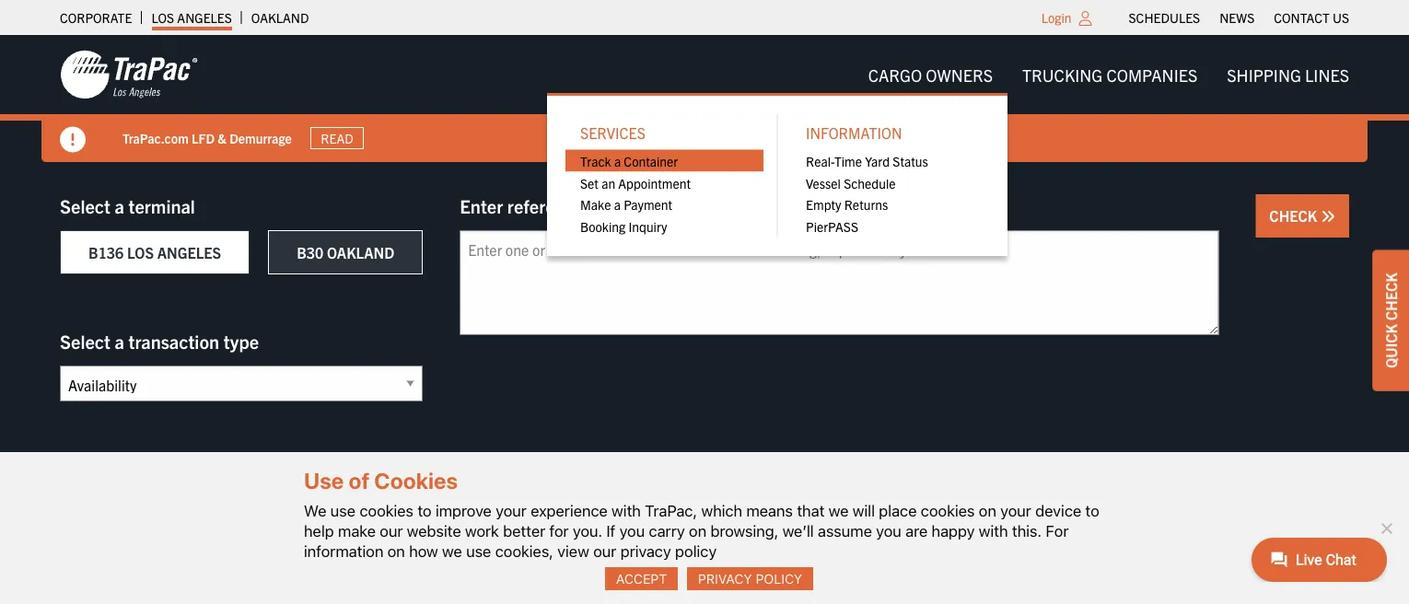 Task type: vqa. For each thing, say whether or not it's contained in the screenshot.
B136 Los Angeles
yes



Task type: describe. For each thing, give the bounding box(es) containing it.
0 vertical spatial los
[[151, 9, 174, 26]]

for
[[1046, 522, 1069, 540]]

enter reference number(s)
[[460, 194, 672, 217]]

search
[[950, 511, 993, 529]]

place
[[879, 501, 917, 520]]

which
[[701, 501, 742, 520]]

number(s)
[[588, 194, 672, 217]]

make
[[338, 522, 376, 540]]

b30
[[297, 243, 323, 262]]

above
[[188, 511, 226, 529]]

a right make
[[614, 196, 621, 213]]

0 vertical spatial with
[[612, 501, 641, 520]]

services link
[[566, 114, 764, 150]]

privacy policy link
[[687, 567, 813, 590]]

0 vertical spatial our
[[380, 522, 403, 540]]

improve
[[436, 501, 492, 520]]

1 and from the left
[[490, 511, 514, 529]]

a for select a terminal
[[115, 194, 124, 217]]

b136 los angeles
[[88, 243, 221, 262]]

that
[[797, 501, 825, 520]]

select for select a transaction type
[[60, 329, 110, 352]]

use
[[304, 467, 344, 493]]

container
[[624, 152, 678, 169]]

1 vertical spatial our
[[593, 542, 616, 560]]

information menu item
[[791, 114, 989, 237]]

a left search.
[[299, 511, 307, 529]]

for
[[549, 522, 569, 540]]

happy
[[932, 522, 975, 540]]

we'll
[[783, 522, 814, 540]]

track a container set an appointment make a payment booking inquiry
[[580, 152, 691, 235]]

cargo owners link
[[853, 56, 1008, 93]]

contact
[[1274, 9, 1330, 26]]

returns
[[844, 196, 888, 213]]

reference
[[507, 194, 584, 217]]

1 horizontal spatial terminal
[[434, 511, 487, 529]]

read
[[321, 130, 353, 146]]

trucking companies
[[1022, 64, 1198, 85]]

results
[[996, 511, 1038, 529]]

select a terminal
[[60, 194, 195, 217]]

news
[[1220, 9, 1255, 26]]

menu for services
[[566, 150, 764, 237]]

required
[[826, 511, 880, 529]]

shipping lines
[[1227, 64, 1349, 85]]

appear
[[1066, 511, 1110, 529]]

policy
[[675, 542, 717, 560]]

login link
[[1041, 9, 1072, 26]]

privacy
[[698, 571, 752, 586]]

yard
[[865, 152, 890, 169]]

2 horizontal spatial to
[[1085, 501, 1099, 520]]

then
[[651, 511, 680, 529]]

accept
[[616, 571, 667, 586]]

are
[[905, 522, 928, 540]]

owners
[[926, 64, 993, 85]]

read link
[[310, 127, 364, 149]]

device
[[1035, 501, 1081, 520]]

how
[[409, 542, 438, 560]]

los angeles link
[[151, 5, 232, 30]]

trapac.com
[[122, 129, 189, 146]]

trucking companies link
[[1008, 56, 1212, 93]]

please use the form above to perform a search. select your terminal and transaction type and then provide any additional required data. your search results will appear here.
[[60, 511, 1146, 529]]

1 horizontal spatial we
[[829, 501, 849, 520]]

login
[[1041, 9, 1072, 26]]

pierpass
[[806, 218, 858, 235]]

1 cookies from the left
[[360, 501, 414, 520]]

browsing,
[[711, 522, 779, 540]]

carry
[[649, 522, 685, 540]]

track a container link
[[566, 150, 764, 172]]

1 horizontal spatial transaction
[[518, 511, 589, 529]]

vessel
[[806, 174, 841, 191]]

oakland link
[[251, 5, 309, 30]]

banner containing cargo owners
[[0, 35, 1409, 256]]

us
[[1333, 9, 1349, 26]]

1 vertical spatial los
[[127, 243, 154, 262]]

shipping lines link
[[1212, 56, 1364, 93]]

empty returns link
[[791, 194, 989, 215]]

2 horizontal spatial use
[[466, 542, 491, 560]]

2 cookies from the left
[[921, 501, 975, 520]]

real-
[[806, 152, 834, 169]]

status
[[893, 152, 928, 169]]

0 horizontal spatial use
[[105, 511, 128, 529]]

0 horizontal spatial on
[[387, 542, 405, 560]]

menu for cargo owners
[[547, 93, 1008, 256]]

light image
[[1079, 11, 1092, 26]]

2 horizontal spatial your
[[1000, 501, 1031, 520]]

set an appointment link
[[566, 172, 764, 194]]

2 you from the left
[[876, 522, 901, 540]]

lfd
[[192, 129, 215, 146]]

cargo owners menu item
[[547, 56, 1008, 256]]

0 vertical spatial transaction
[[128, 329, 219, 352]]

1 vertical spatial on
[[689, 522, 707, 540]]

payment
[[624, 196, 672, 213]]

time
[[834, 152, 862, 169]]

cookies
[[374, 467, 458, 493]]

any
[[734, 511, 756, 529]]

1 vertical spatial angeles
[[157, 243, 221, 262]]

search.
[[310, 511, 357, 529]]

make a payment link
[[566, 194, 764, 215]]



Task type: locate. For each thing, give the bounding box(es) containing it.
our
[[380, 522, 403, 540], [593, 542, 616, 560]]

0 vertical spatial we
[[829, 501, 849, 520]]

0 horizontal spatial we
[[442, 542, 462, 560]]

schedules
[[1129, 9, 1200, 26]]

oakland
[[251, 9, 309, 26], [327, 243, 394, 262]]

0 horizontal spatial type
[[224, 329, 259, 352]]

0 vertical spatial menu bar
[[1119, 5, 1359, 30]]

your up how
[[403, 511, 431, 529]]

1 you from the left
[[619, 522, 645, 540]]

cookies up happy on the right of the page
[[921, 501, 975, 520]]

quick check link
[[1372, 250, 1409, 391]]

menu bar containing cargo owners
[[547, 56, 1364, 256]]

2 horizontal spatial on
[[979, 501, 996, 520]]

terminal up b136 los angeles
[[128, 194, 195, 217]]

0 vertical spatial check
[[1269, 206, 1321, 225]]

1 horizontal spatial oakland
[[327, 243, 394, 262]]

transaction
[[128, 329, 219, 352], [518, 511, 589, 529]]

1 vertical spatial oakland
[[327, 243, 394, 262]]

los angeles
[[151, 9, 232, 26]]

los
[[151, 9, 174, 26], [127, 243, 154, 262]]

this.
[[1012, 522, 1042, 540]]

1 vertical spatial check
[[1381, 273, 1400, 321]]

cookies,
[[495, 542, 553, 560]]

no image
[[1377, 519, 1395, 537]]

footer
[[0, 602, 1409, 604]]

1 horizontal spatial your
[[496, 501, 527, 520]]

1 horizontal spatial to
[[418, 501, 432, 520]]

corporate
[[60, 9, 132, 26]]

select
[[60, 194, 110, 217], [60, 329, 110, 352], [360, 511, 400, 529]]

0 horizontal spatial cookies
[[360, 501, 414, 520]]

work
[[465, 522, 499, 540]]

website
[[407, 522, 461, 540]]

set
[[580, 174, 599, 191]]

and right if on the bottom of page
[[623, 511, 648, 529]]

will
[[853, 501, 875, 520], [1042, 511, 1062, 529]]

0 horizontal spatial will
[[853, 501, 875, 520]]

view
[[557, 542, 589, 560]]

with left this.
[[979, 522, 1008, 540]]

privacy
[[620, 542, 671, 560]]

1 horizontal spatial check
[[1381, 273, 1400, 321]]

on up policy
[[689, 522, 707, 540]]

accept link
[[605, 567, 678, 590]]

select down b136
[[60, 329, 110, 352]]

0 horizontal spatial to
[[229, 511, 242, 529]]

corporate link
[[60, 5, 132, 30]]

means
[[746, 501, 793, 520]]

1 vertical spatial select
[[60, 329, 110, 352]]

type
[[224, 329, 259, 352], [593, 511, 620, 529]]

to right device
[[1085, 501, 1099, 520]]

0 horizontal spatial you
[[619, 522, 645, 540]]

will up assume
[[853, 501, 875, 520]]

check inside button
[[1269, 206, 1321, 225]]

check inside "link"
[[1381, 273, 1400, 321]]

form
[[155, 511, 185, 529]]

0 vertical spatial terminal
[[128, 194, 195, 217]]

to right 'above'
[[229, 511, 242, 529]]

menu bar containing schedules
[[1119, 5, 1359, 30]]

shipping
[[1227, 64, 1301, 85]]

your
[[918, 511, 946, 529]]

trapac.com lfd & demurrage
[[122, 129, 292, 146]]

terminal up how
[[434, 511, 487, 529]]

1 horizontal spatial our
[[593, 542, 616, 560]]

0 horizontal spatial with
[[612, 501, 641, 520]]

news link
[[1220, 5, 1255, 30]]

vessel schedule link
[[791, 172, 989, 194]]

with
[[612, 501, 641, 520], [979, 522, 1008, 540]]

angeles down the select a terminal
[[157, 243, 221, 262]]

perform
[[245, 511, 296, 529]]

you right if on the bottom of page
[[619, 522, 645, 540]]

0 horizontal spatial and
[[490, 511, 514, 529]]

services
[[580, 123, 645, 141]]

angeles left oakland link
[[177, 9, 232, 26]]

menu for information
[[791, 150, 989, 237]]

our right the make
[[380, 522, 403, 540]]

0 horizontal spatial your
[[403, 511, 431, 529]]

information link
[[791, 114, 989, 150]]

use
[[330, 501, 356, 520], [105, 511, 128, 529], [466, 542, 491, 560]]

solid image
[[1321, 209, 1335, 224]]

privacy policy
[[698, 571, 802, 586]]

here.
[[1114, 511, 1146, 529]]

0 vertical spatial oakland
[[251, 9, 309, 26]]

0 horizontal spatial our
[[380, 522, 403, 540]]

on left how
[[387, 542, 405, 560]]

a up b136
[[115, 194, 124, 217]]

quick
[[1381, 324, 1400, 368]]

2 vertical spatial select
[[360, 511, 400, 529]]

use up the make
[[330, 501, 356, 520]]

trapac,
[[645, 501, 697, 520]]

menu bar inside banner
[[547, 56, 1364, 256]]

will inside "use of cookies we use cookies to improve your experience with trapac, which means that we will place cookies on your device to help make our website work better for you. if you carry on browsing, we'll assume you are happy with this. for information on how we use cookies, view our privacy policy"
[[853, 501, 875, 520]]

we
[[304, 501, 326, 520]]

1 horizontal spatial will
[[1042, 511, 1062, 529]]

we down the website
[[442, 542, 462, 560]]

1 horizontal spatial on
[[689, 522, 707, 540]]

menu containing track a container
[[566, 150, 764, 237]]

services menu item
[[566, 114, 764, 237]]

1 vertical spatial type
[[593, 511, 620, 529]]

empty
[[806, 196, 841, 213]]

schedules link
[[1129, 5, 1200, 30]]

real-time yard status link
[[791, 150, 989, 172]]

0 vertical spatial on
[[979, 501, 996, 520]]

cookies up the make
[[360, 501, 414, 520]]

inquiry
[[629, 218, 667, 235]]

0 horizontal spatial terminal
[[128, 194, 195, 217]]

demurrage
[[229, 129, 292, 146]]

and
[[490, 511, 514, 529], [623, 511, 648, 529]]

Enter reference number(s) text field
[[460, 230, 1219, 335]]

1 vertical spatial menu bar
[[547, 56, 1364, 256]]

track a container menu item
[[566, 150, 764, 172]]

an
[[602, 174, 615, 191]]

1 horizontal spatial you
[[876, 522, 901, 540]]

los up los angeles image
[[151, 9, 174, 26]]

1 horizontal spatial cookies
[[921, 501, 975, 520]]

los angeles image
[[60, 49, 198, 100]]

on right your
[[979, 501, 996, 520]]

0 vertical spatial type
[[224, 329, 259, 352]]

on
[[979, 501, 996, 520], [689, 522, 707, 540], [387, 542, 405, 560]]

banner
[[0, 35, 1409, 256]]

menu containing services
[[547, 93, 1008, 256]]

los right b136
[[127, 243, 154, 262]]

you.
[[573, 522, 602, 540]]

0 vertical spatial angeles
[[177, 9, 232, 26]]

1 vertical spatial terminal
[[434, 511, 487, 529]]

policy
[[756, 571, 802, 586]]

will right 'results'
[[1042, 511, 1062, 529]]

your up better
[[496, 501, 527, 520]]

we up assume
[[829, 501, 849, 520]]

menu containing real-time yard status
[[791, 150, 989, 237]]

transaction down b136 los angeles
[[128, 329, 219, 352]]

to
[[418, 501, 432, 520], [1085, 501, 1099, 520], [229, 511, 242, 529]]

data.
[[883, 511, 915, 529]]

a down b136
[[115, 329, 124, 352]]

use left 'the'
[[105, 511, 128, 529]]

your up this.
[[1000, 501, 1031, 520]]

check button
[[1256, 194, 1349, 238]]

2 and from the left
[[623, 511, 648, 529]]

solid image
[[60, 127, 86, 152]]

0 horizontal spatial oakland
[[251, 9, 309, 26]]

booking
[[580, 218, 626, 235]]

transaction up view
[[518, 511, 589, 529]]

0 horizontal spatial check
[[1269, 206, 1321, 225]]

pierpass link
[[791, 215, 989, 237]]

you down "place"
[[876, 522, 901, 540]]

select down of
[[360, 511, 400, 529]]

our down if on the bottom of page
[[593, 542, 616, 560]]

0 horizontal spatial transaction
[[128, 329, 219, 352]]

1 vertical spatial we
[[442, 542, 462, 560]]

0 vertical spatial select
[[60, 194, 110, 217]]

2 vertical spatial on
[[387, 542, 405, 560]]

information
[[304, 542, 383, 560]]

1 horizontal spatial with
[[979, 522, 1008, 540]]

companies
[[1107, 64, 1198, 85]]

1 vertical spatial transaction
[[518, 511, 589, 529]]

cookies
[[360, 501, 414, 520], [921, 501, 975, 520]]

1 horizontal spatial use
[[330, 501, 356, 520]]

a for select a transaction type
[[115, 329, 124, 352]]

with up if on the bottom of page
[[612, 501, 641, 520]]

1 vertical spatial with
[[979, 522, 1008, 540]]

and up cookies,
[[490, 511, 514, 529]]

a right "track"
[[614, 152, 621, 169]]

use down work
[[466, 542, 491, 560]]

oakland right b30
[[327, 243, 394, 262]]

&
[[218, 129, 227, 146]]

select for select a terminal
[[60, 194, 110, 217]]

1 horizontal spatial type
[[593, 511, 620, 529]]

appointment
[[618, 174, 691, 191]]

contact us link
[[1274, 5, 1349, 30]]

provide
[[683, 511, 730, 529]]

booking inquiry link
[[566, 215, 764, 237]]

menu
[[547, 93, 1008, 256], [566, 150, 764, 237], [791, 150, 989, 237]]

select a transaction type
[[60, 329, 259, 352]]

we
[[829, 501, 849, 520], [442, 542, 462, 560]]

oakland right los angeles link
[[251, 9, 309, 26]]

of
[[349, 467, 370, 493]]

a for track a container set an appointment make a payment booking inquiry
[[614, 152, 621, 169]]

if
[[606, 522, 615, 540]]

cargo owners
[[868, 64, 993, 85]]

your
[[496, 501, 527, 520], [1000, 501, 1031, 520], [403, 511, 431, 529]]

information
[[806, 123, 902, 141]]

to up the website
[[418, 501, 432, 520]]

b30 oakland
[[297, 243, 394, 262]]

b136
[[88, 243, 124, 262]]

menu bar
[[1119, 5, 1359, 30], [547, 56, 1364, 256]]

select up b136
[[60, 194, 110, 217]]

1 horizontal spatial and
[[623, 511, 648, 529]]

additional
[[760, 511, 823, 529]]



